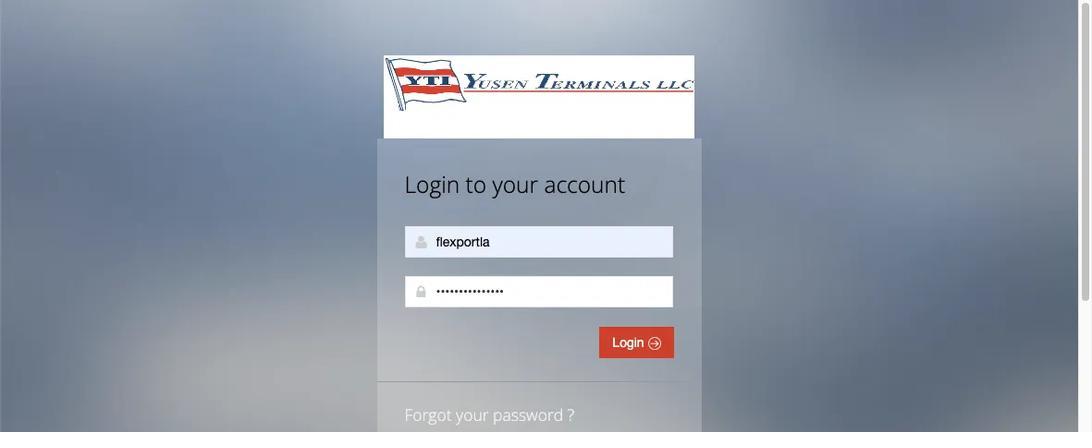 Task type: describe. For each thing, give the bounding box(es) containing it.
swapright image
[[648, 338, 661, 351]]

to
[[466, 169, 487, 200]]

Username text field
[[405, 227, 673, 258]]

user image
[[414, 235, 429, 250]]

login for login to your account
[[405, 169, 460, 200]]

Password password field
[[405, 277, 673, 308]]

login button
[[600, 327, 674, 359]]

account
[[544, 169, 626, 200]]

1 horizontal spatial your
[[493, 169, 538, 200]]



Task type: locate. For each thing, give the bounding box(es) containing it.
your
[[493, 169, 538, 200], [456, 404, 489, 426]]

password
[[493, 404, 564, 426]]

0 horizontal spatial login
[[405, 169, 460, 200]]

0 horizontal spatial your
[[456, 404, 489, 426]]

forgot your password ?
[[405, 404, 575, 426]]

forgot
[[405, 404, 452, 426]]

your right forgot on the bottom of page
[[456, 404, 489, 426]]

login
[[405, 169, 460, 200], [613, 336, 648, 351]]

1 vertical spatial login
[[613, 336, 648, 351]]

your right "to"
[[493, 169, 538, 200]]

0 vertical spatial login
[[405, 169, 460, 200]]

login inside button
[[613, 336, 648, 351]]

?
[[568, 404, 575, 426]]

lock image
[[414, 285, 429, 300]]

1 horizontal spatial login
[[613, 336, 648, 351]]

0 vertical spatial your
[[493, 169, 538, 200]]

1 vertical spatial your
[[456, 404, 489, 426]]

login to your account
[[405, 169, 626, 200]]

login for login
[[613, 336, 648, 351]]



Task type: vqa. For each thing, say whether or not it's contained in the screenshot.
Equipment 'link'
no



